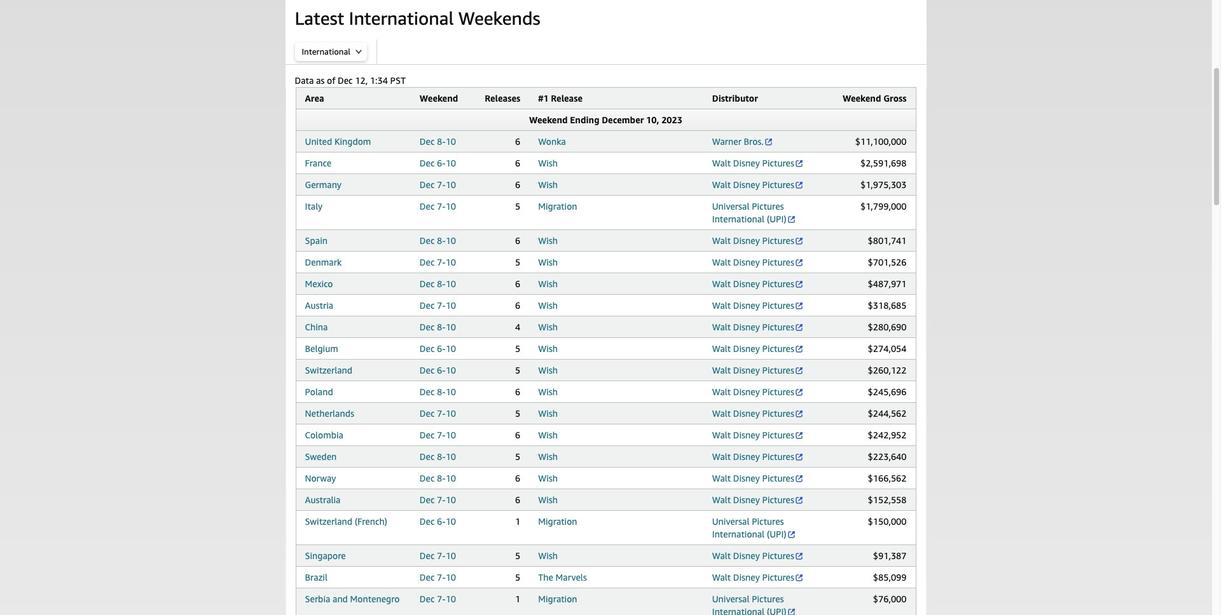 Task type: locate. For each thing, give the bounding box(es) containing it.
10 for singapore
[[446, 551, 456, 562]]

pictures for $245,696
[[762, 387, 794, 398]]

dec for sweden
[[420, 452, 435, 462]]

wish link for colombia
[[538, 430, 558, 441]]

12 10 from the top
[[446, 387, 456, 398]]

migration
[[538, 201, 577, 212], [538, 516, 577, 527], [538, 594, 577, 605]]

dec 7-10 link for singapore
[[420, 551, 456, 562]]

$242,952
[[868, 430, 907, 441]]

7 8- from the top
[[437, 473, 446, 484]]

4 dec 8-10 link from the top
[[420, 322, 456, 333]]

9 10 from the top
[[446, 322, 456, 333]]

5 dec 8-10 link from the top
[[420, 387, 456, 398]]

1 vertical spatial migration
[[538, 516, 577, 527]]

2 vertical spatial universal pictures international (upi) link
[[712, 594, 796, 616]]

13 walt from the top
[[712, 452, 731, 462]]

dec 7-10 link for austria
[[420, 300, 456, 311]]

10 for brazil
[[446, 572, 456, 583]]

dec
[[338, 75, 353, 86], [420, 136, 435, 147], [420, 158, 435, 169], [420, 179, 435, 190], [420, 201, 435, 212], [420, 235, 435, 246], [420, 257, 435, 268], [420, 279, 435, 289], [420, 300, 435, 311], [420, 322, 435, 333], [420, 343, 435, 354], [420, 365, 435, 376], [420, 387, 435, 398], [420, 408, 435, 419], [420, 430, 435, 441], [420, 452, 435, 462], [420, 473, 435, 484], [420, 495, 435, 506], [420, 516, 435, 527], [420, 551, 435, 562], [420, 572, 435, 583], [420, 594, 435, 605]]

pictures
[[762, 158, 794, 169], [762, 179, 794, 190], [752, 201, 784, 212], [762, 235, 794, 246], [762, 257, 794, 268], [762, 279, 794, 289], [762, 300, 794, 311], [762, 322, 794, 333], [762, 343, 794, 354], [762, 365, 794, 376], [762, 387, 794, 398], [762, 408, 794, 419], [762, 430, 794, 441], [762, 452, 794, 462], [762, 473, 794, 484], [762, 495, 794, 506], [752, 516, 784, 527], [762, 551, 794, 562], [762, 572, 794, 583], [752, 594, 784, 605]]

dec 7-10 link for brazil
[[420, 572, 456, 583]]

the marvels
[[538, 572, 587, 583]]

1 8- from the top
[[437, 136, 446, 147]]

spain
[[305, 235, 328, 246]]

1 vertical spatial 1
[[515, 594, 520, 605]]

weekend for weekend
[[420, 93, 458, 104]]

17 walt disney pictures from the top
[[712, 572, 794, 583]]

2 migration from the top
[[538, 516, 577, 527]]

disney for $85,099
[[733, 572, 760, 583]]

dec 8-10 link for norway
[[420, 473, 456, 484]]

walt for $223,640
[[712, 452, 731, 462]]

12 disney from the top
[[733, 430, 760, 441]]

walt disney pictures
[[712, 158, 794, 169], [712, 179, 794, 190], [712, 235, 794, 246], [712, 257, 794, 268], [712, 279, 794, 289], [712, 300, 794, 311], [712, 322, 794, 333], [712, 343, 794, 354], [712, 365, 794, 376], [712, 387, 794, 398], [712, 408, 794, 419], [712, 430, 794, 441], [712, 452, 794, 462], [712, 473, 794, 484], [712, 495, 794, 506], [712, 551, 794, 562], [712, 572, 794, 583]]

4 walt disney pictures from the top
[[712, 257, 794, 268]]

colombia link
[[305, 430, 343, 441]]

13 disney from the top
[[733, 452, 760, 462]]

walt for $2,591,698
[[712, 158, 731, 169]]

wish link for switzerland
[[538, 365, 558, 376]]

5 8- from the top
[[437, 387, 446, 398]]

sweden link
[[305, 452, 337, 462]]

2 vertical spatial universal pictures international (upi)
[[712, 594, 787, 616]]

7- for italy
[[437, 201, 446, 212]]

1 vertical spatial migration link
[[538, 516, 577, 527]]

dec 7-10
[[420, 179, 456, 190], [420, 201, 456, 212], [420, 257, 456, 268], [420, 300, 456, 311], [420, 408, 456, 419], [420, 430, 456, 441], [420, 495, 456, 506], [420, 551, 456, 562], [420, 572, 456, 583], [420, 594, 456, 605]]

walt for $701,526
[[712, 257, 731, 268]]

marvels
[[556, 572, 587, 583]]

dec for australia
[[420, 495, 435, 506]]

10 walt from the top
[[712, 387, 731, 398]]

pictures for $2,591,698
[[762, 158, 794, 169]]

8 wish link from the top
[[538, 343, 558, 354]]

1 1 from the top
[[515, 516, 520, 527]]

wish for austria
[[538, 300, 558, 311]]

5 wish from the top
[[538, 279, 558, 289]]

0 horizontal spatial weekend
[[420, 93, 458, 104]]

0 vertical spatial 1
[[515, 516, 520, 527]]

6 for austria
[[515, 300, 520, 311]]

5 6 from the top
[[515, 279, 520, 289]]

6 walt disney pictures link from the top
[[712, 300, 804, 311]]

disney for $280,690
[[733, 322, 760, 333]]

2 dec 6-10 link from the top
[[420, 343, 456, 354]]

wish link for spain
[[538, 235, 558, 246]]

11 10 from the top
[[446, 365, 456, 376]]

dec 7-10 for singapore
[[420, 551, 456, 562]]

9 walt disney pictures from the top
[[712, 365, 794, 376]]

1 vertical spatial (upi)
[[767, 529, 787, 540]]

5 for denmark
[[515, 257, 520, 268]]

$11,100,000
[[855, 136, 907, 147]]

10 for switzerland (french)
[[446, 516, 456, 527]]

spain link
[[305, 235, 328, 246]]

dec for spain
[[420, 235, 435, 246]]

1 6 from the top
[[515, 136, 520, 147]]

walt disney pictures for $274,054
[[712, 343, 794, 354]]

6 dec 7-10 link from the top
[[420, 430, 456, 441]]

walt disney pictures for $260,122
[[712, 365, 794, 376]]

2 walt disney pictures link from the top
[[712, 179, 804, 190]]

14 walt disney pictures link from the top
[[712, 473, 804, 484]]

latest international weekends
[[295, 8, 540, 29]]

walt disney pictures link for $85,099
[[712, 572, 804, 583]]

7 7- from the top
[[437, 495, 446, 506]]

disney for $2,591,698
[[733, 158, 760, 169]]

release
[[551, 93, 583, 104]]

2 walt from the top
[[712, 179, 731, 190]]

walt for $801,741
[[712, 235, 731, 246]]

6 10 from the top
[[446, 257, 456, 268]]

2 vertical spatial universal
[[712, 594, 750, 605]]

0 vertical spatial (upi)
[[767, 214, 787, 225]]

0 vertical spatial migration
[[538, 201, 577, 212]]

4 5 from the top
[[515, 365, 520, 376]]

0 vertical spatial universal pictures international (upi)
[[712, 201, 787, 225]]

10 for switzerland
[[446, 365, 456, 376]]

wish link for netherlands
[[538, 408, 558, 419]]

16 walt disney pictures link from the top
[[712, 551, 804, 562]]

dec 7-10 link
[[420, 179, 456, 190], [420, 201, 456, 212], [420, 257, 456, 268], [420, 300, 456, 311], [420, 408, 456, 419], [420, 430, 456, 441], [420, 495, 456, 506], [420, 551, 456, 562], [420, 572, 456, 583], [420, 594, 456, 605]]

distributor
[[712, 93, 758, 104]]

1 migration link from the top
[[538, 201, 577, 212]]

universal
[[712, 201, 750, 212], [712, 516, 750, 527], [712, 594, 750, 605]]

13 walt disney pictures from the top
[[712, 452, 794, 462]]

walt for $1,975,303
[[712, 179, 731, 190]]

8- for sweden
[[437, 452, 446, 462]]

wish link for mexico
[[538, 279, 558, 289]]

disney for $91,387
[[733, 551, 760, 562]]

10
[[446, 136, 456, 147], [446, 158, 456, 169], [446, 179, 456, 190], [446, 201, 456, 212], [446, 235, 456, 246], [446, 257, 456, 268], [446, 279, 456, 289], [446, 300, 456, 311], [446, 322, 456, 333], [446, 343, 456, 354], [446, 365, 456, 376], [446, 387, 456, 398], [446, 408, 456, 419], [446, 430, 456, 441], [446, 452, 456, 462], [446, 473, 456, 484], [446, 495, 456, 506], [446, 516, 456, 527], [446, 551, 456, 562], [446, 572, 456, 583], [446, 594, 456, 605]]

8- for poland
[[437, 387, 446, 398]]

10 for austria
[[446, 300, 456, 311]]

14 wish link from the top
[[538, 473, 558, 484]]

mexico link
[[305, 279, 333, 289]]

wish
[[538, 158, 558, 169], [538, 179, 558, 190], [538, 235, 558, 246], [538, 257, 558, 268], [538, 279, 558, 289], [538, 300, 558, 311], [538, 322, 558, 333], [538, 343, 558, 354], [538, 365, 558, 376], [538, 387, 558, 398], [538, 408, 558, 419], [538, 430, 558, 441], [538, 452, 558, 462], [538, 473, 558, 484], [538, 495, 558, 506], [538, 551, 558, 562]]

dec 6-10 link
[[420, 158, 456, 169], [420, 343, 456, 354], [420, 365, 456, 376], [420, 516, 456, 527]]

2 wish link from the top
[[538, 179, 558, 190]]

4 6 from the top
[[515, 235, 520, 246]]

10 wish link from the top
[[538, 387, 558, 398]]

wish for norway
[[538, 473, 558, 484]]

2 migration link from the top
[[538, 516, 577, 527]]

$152,558
[[868, 495, 907, 506]]

2 vertical spatial migration link
[[538, 594, 577, 605]]

poland link
[[305, 387, 333, 398]]

warner
[[712, 136, 742, 147]]

10 for belgium
[[446, 343, 456, 354]]

walt disney pictures link for $152,558
[[712, 495, 804, 506]]

2 universal pictures international (upi) from the top
[[712, 516, 787, 540]]

pictures for $318,685
[[762, 300, 794, 311]]

latest
[[295, 8, 344, 29]]

wish link for belgium
[[538, 343, 558, 354]]

10 for colombia
[[446, 430, 456, 441]]

15 disney from the top
[[733, 495, 760, 506]]

the
[[538, 572, 553, 583]]

6 dec 7-10 from the top
[[420, 430, 456, 441]]

3 universal pictures international (upi) from the top
[[712, 594, 787, 616]]

6 dec 8-10 from the top
[[420, 452, 456, 462]]

dec 7-10 for colombia
[[420, 430, 456, 441]]

7- for australia
[[437, 495, 446, 506]]

11 walt disney pictures from the top
[[712, 408, 794, 419]]

dec 8-10 for china
[[420, 322, 456, 333]]

1 vertical spatial universal
[[712, 516, 750, 527]]

switzerland down australia 'link' at the left of page
[[305, 516, 352, 527]]

walt for $244,562
[[712, 408, 731, 419]]

international for switzerland (french)
[[712, 529, 765, 540]]

wish for australia
[[538, 495, 558, 506]]

9 walt from the top
[[712, 365, 731, 376]]

serbia and montenegro
[[305, 594, 400, 605]]

3 6 from the top
[[515, 179, 520, 190]]

1 dec 8-10 from the top
[[420, 136, 456, 147]]

2 dec 8-10 from the top
[[420, 235, 456, 246]]

walt disney pictures link for $91,387
[[712, 551, 804, 562]]

weekends
[[458, 8, 540, 29]]

wish link for china
[[538, 322, 558, 333]]

kingdom
[[334, 136, 371, 147]]

universal pictures international (upi) for $150,000
[[712, 516, 787, 540]]

2 dec 6-10 from the top
[[420, 343, 456, 354]]

1 for dec 6-10
[[515, 516, 520, 527]]

16 disney from the top
[[733, 551, 760, 562]]

15 walt disney pictures from the top
[[712, 495, 794, 506]]

5 for sweden
[[515, 452, 520, 462]]

$260,122
[[868, 365, 907, 376]]

3 8- from the top
[[437, 279, 446, 289]]

universal pictures international (upi) link for $150,000
[[712, 516, 796, 540]]

6 walt disney pictures from the top
[[712, 300, 794, 311]]

france link
[[305, 158, 331, 169]]

1 dec 7-10 link from the top
[[420, 179, 456, 190]]

dec 7-10 link for colombia
[[420, 430, 456, 441]]

switzerland down the belgium 'link'
[[305, 365, 352, 376]]

austria link
[[305, 300, 333, 311]]

10 disney from the top
[[733, 387, 760, 398]]

3 walt from the top
[[712, 235, 731, 246]]

december
[[602, 114, 644, 125]]

walt disney pictures link for $166,562
[[712, 473, 804, 484]]

2 5 from the top
[[515, 257, 520, 268]]

walt disney pictures for $91,387
[[712, 551, 794, 562]]

walt
[[712, 158, 731, 169], [712, 179, 731, 190], [712, 235, 731, 246], [712, 257, 731, 268], [712, 279, 731, 289], [712, 300, 731, 311], [712, 322, 731, 333], [712, 343, 731, 354], [712, 365, 731, 376], [712, 387, 731, 398], [712, 408, 731, 419], [712, 430, 731, 441], [712, 452, 731, 462], [712, 473, 731, 484], [712, 495, 731, 506], [712, 551, 731, 562], [712, 572, 731, 583]]

2 dec 7-10 link from the top
[[420, 201, 456, 212]]

9 dec 7-10 link from the top
[[420, 572, 456, 583]]

1 horizontal spatial weekend
[[529, 114, 568, 125]]

5 dec 7-10 link from the top
[[420, 408, 456, 419]]

bros.
[[744, 136, 764, 147]]

4 disney from the top
[[733, 257, 760, 268]]

1 vertical spatial universal pictures international (upi)
[[712, 516, 787, 540]]

data
[[295, 75, 314, 86]]

walt for $242,952
[[712, 430, 731, 441]]

0 vertical spatial switzerland
[[305, 365, 352, 376]]

walt disney pictures link for $242,952
[[712, 430, 804, 441]]

6-
[[437, 158, 446, 169], [437, 343, 446, 354], [437, 365, 446, 376], [437, 516, 446, 527]]

2 6 from the top
[[515, 158, 520, 169]]

16 wish from the top
[[538, 551, 558, 562]]

2 disney from the top
[[733, 179, 760, 190]]

walt disney pictures link
[[712, 158, 804, 169], [712, 179, 804, 190], [712, 235, 804, 246], [712, 257, 804, 268], [712, 279, 804, 289], [712, 300, 804, 311], [712, 322, 804, 333], [712, 343, 804, 354], [712, 365, 804, 376], [712, 387, 804, 398], [712, 408, 804, 419], [712, 430, 804, 441], [712, 452, 804, 462], [712, 473, 804, 484], [712, 495, 804, 506], [712, 551, 804, 562], [712, 572, 804, 583]]

7 5 from the top
[[515, 551, 520, 562]]

walt disney pictures for $280,690
[[712, 322, 794, 333]]

dec 7-10 link for netherlands
[[420, 408, 456, 419]]

4 10 from the top
[[446, 201, 456, 212]]

wish for singapore
[[538, 551, 558, 562]]

$487,971
[[868, 279, 907, 289]]

1 for dec 7-10
[[515, 594, 520, 605]]

0 vertical spatial migration link
[[538, 201, 577, 212]]

8- for china
[[437, 322, 446, 333]]

dec 8-10 link
[[420, 136, 456, 147], [420, 235, 456, 246], [420, 279, 456, 289], [420, 322, 456, 333], [420, 387, 456, 398], [420, 452, 456, 462], [420, 473, 456, 484]]

8 5 from the top
[[515, 572, 520, 583]]

international
[[349, 8, 454, 29], [302, 46, 350, 57], [712, 214, 765, 225], [712, 529, 765, 540], [712, 607, 765, 616]]

migration link
[[538, 201, 577, 212], [538, 516, 577, 527], [538, 594, 577, 605]]

12 walt from the top
[[712, 430, 731, 441]]

disney for $487,971
[[733, 279, 760, 289]]

18 10 from the top
[[446, 516, 456, 527]]

wish for switzerland
[[538, 365, 558, 376]]

4 6- from the top
[[437, 516, 446, 527]]

10 walt disney pictures link from the top
[[712, 387, 804, 398]]

3 walt disney pictures from the top
[[712, 235, 794, 246]]

weekend for weekend gross
[[843, 93, 881, 104]]

0 vertical spatial universal pictures international (upi) link
[[712, 201, 796, 225]]

2 (upi) from the top
[[767, 529, 787, 540]]

1
[[515, 516, 520, 527], [515, 594, 520, 605]]

poland
[[305, 387, 333, 398]]

united kingdom link
[[305, 136, 371, 147]]

4
[[515, 322, 520, 333]]

norway
[[305, 473, 336, 484]]

australia
[[305, 495, 341, 506]]

7 6 from the top
[[515, 387, 520, 398]]

13 wish from the top
[[538, 452, 558, 462]]

germany link
[[305, 179, 341, 190]]

wish for sweden
[[538, 452, 558, 462]]

$2,591,698
[[861, 158, 907, 169]]

5 dec 8-10 from the top
[[420, 387, 456, 398]]

6 wish link from the top
[[538, 300, 558, 311]]

dec 7-10 for italy
[[420, 201, 456, 212]]

disney for $244,562
[[733, 408, 760, 419]]

1 walt disney pictures from the top
[[712, 158, 794, 169]]

dec 8-10 link for china
[[420, 322, 456, 333]]

switzerland
[[305, 365, 352, 376], [305, 516, 352, 527]]

2 vertical spatial migration
[[538, 594, 577, 605]]

8-
[[437, 136, 446, 147], [437, 235, 446, 246], [437, 279, 446, 289], [437, 322, 446, 333], [437, 387, 446, 398], [437, 452, 446, 462], [437, 473, 446, 484]]

0 vertical spatial universal
[[712, 201, 750, 212]]

universal pictures international (upi)
[[712, 201, 787, 225], [712, 516, 787, 540], [712, 594, 787, 616]]

10 for serbia and montenegro
[[446, 594, 456, 605]]

4 8- from the top
[[437, 322, 446, 333]]

19 10 from the top
[[446, 551, 456, 562]]

1 6- from the top
[[437, 158, 446, 169]]

6 for norway
[[515, 473, 520, 484]]

dec for germany
[[420, 179, 435, 190]]

denmark link
[[305, 257, 342, 268]]

1 dec 6-10 from the top
[[420, 158, 456, 169]]

pictures for $242,952
[[762, 430, 794, 441]]

10 dec 7-10 link from the top
[[420, 594, 456, 605]]

serbia and montenegro link
[[305, 594, 400, 605]]

warner bros.
[[712, 136, 764, 147]]

austria
[[305, 300, 333, 311]]

1 disney from the top
[[733, 158, 760, 169]]

6 disney from the top
[[733, 300, 760, 311]]

6
[[515, 136, 520, 147], [515, 158, 520, 169], [515, 179, 520, 190], [515, 235, 520, 246], [515, 279, 520, 289], [515, 300, 520, 311], [515, 387, 520, 398], [515, 430, 520, 441], [515, 473, 520, 484], [515, 495, 520, 506]]

1 vertical spatial universal pictures international (upi) link
[[712, 516, 796, 540]]

2023
[[662, 114, 682, 125]]

5 walt disney pictures link from the top
[[712, 279, 804, 289]]

and
[[333, 594, 348, 605]]

20 10 from the top
[[446, 572, 456, 583]]

$245,696
[[868, 387, 907, 398]]

italy
[[305, 201, 323, 212]]

universal pictures international (upi) link
[[712, 201, 796, 225], [712, 516, 796, 540], [712, 594, 796, 616]]

dec 8-10 for mexico
[[420, 279, 456, 289]]

walt disney pictures link for $274,054
[[712, 343, 804, 354]]

7 walt from the top
[[712, 322, 731, 333]]

denmark
[[305, 257, 342, 268]]

2 vertical spatial (upi)
[[767, 607, 787, 616]]

3 universal pictures international (upi) link from the top
[[712, 594, 796, 616]]

1 dec 8-10 link from the top
[[420, 136, 456, 147]]

5 walt from the top
[[712, 279, 731, 289]]

14 disney from the top
[[733, 473, 760, 484]]

2 horizontal spatial weekend
[[843, 93, 881, 104]]

5 dec 7-10 from the top
[[420, 408, 456, 419]]

(upi)
[[767, 214, 787, 225], [767, 529, 787, 540], [767, 607, 787, 616]]

$76,000
[[873, 594, 907, 605]]

of
[[327, 75, 335, 86]]

1 vertical spatial switzerland
[[305, 516, 352, 527]]

10 walt disney pictures from the top
[[712, 387, 794, 398]]

3 wish from the top
[[538, 235, 558, 246]]

4 dec 7-10 link from the top
[[420, 300, 456, 311]]

1 5 from the top
[[515, 201, 520, 212]]

10 6 from the top
[[515, 495, 520, 506]]

#1
[[538, 93, 549, 104]]

10 7- from the top
[[437, 594, 446, 605]]

6 8- from the top
[[437, 452, 446, 462]]



Task type: vqa. For each thing, say whether or not it's contained in the screenshot.


Task type: describe. For each thing, give the bounding box(es) containing it.
wish for france
[[538, 158, 558, 169]]

$801,741
[[868, 235, 907, 246]]

walt disney pictures for $223,640
[[712, 452, 794, 462]]

dec for france
[[420, 158, 435, 169]]

serbia
[[305, 594, 330, 605]]

dec 6-10 link for france
[[420, 158, 456, 169]]

walt for $85,099
[[712, 572, 731, 583]]

walt disney pictures link for $2,591,698
[[712, 158, 804, 169]]

walt disney pictures for $152,558
[[712, 495, 794, 506]]

(french)
[[355, 516, 387, 527]]

brazil
[[305, 572, 328, 583]]

the marvels link
[[538, 572, 587, 583]]

pictures for $166,562
[[762, 473, 794, 484]]

disney for $1,975,303
[[733, 179, 760, 190]]

1:34
[[370, 75, 388, 86]]

#1 release
[[538, 93, 583, 104]]

switzerland for "switzerland" link
[[305, 365, 352, 376]]

$150,000
[[868, 516, 907, 527]]

switzerland for switzerland (french)
[[305, 516, 352, 527]]

wish link for australia
[[538, 495, 558, 506]]

dec for denmark
[[420, 257, 435, 268]]

10 for netherlands
[[446, 408, 456, 419]]

universal for $1,799,000
[[712, 201, 750, 212]]

ending
[[570, 114, 599, 125]]

dec for serbia and montenegro
[[420, 594, 435, 605]]

6- for belgium
[[437, 343, 446, 354]]

disney for $260,122
[[733, 365, 760, 376]]

7- for germany
[[437, 179, 446, 190]]

singapore link
[[305, 551, 346, 562]]

warner bros. link
[[712, 136, 773, 147]]

united
[[305, 136, 332, 147]]

wonka
[[538, 136, 566, 147]]

colombia
[[305, 430, 343, 441]]

dec 6-10 for france
[[420, 158, 456, 169]]

$280,690
[[868, 322, 907, 333]]

dec 7-10 for brazil
[[420, 572, 456, 583]]

walt for $260,122
[[712, 365, 731, 376]]

montenegro
[[350, 594, 400, 605]]

united kingdom
[[305, 136, 371, 147]]

pst
[[390, 75, 406, 86]]

$244,562
[[868, 408, 907, 419]]

$701,526
[[868, 257, 907, 268]]

$1,975,303
[[861, 179, 907, 190]]

8- for spain
[[437, 235, 446, 246]]

walt for $318,685
[[712, 300, 731, 311]]

as
[[316, 75, 325, 86]]

dec for brazil
[[420, 572, 435, 583]]

walt for $91,387
[[712, 551, 731, 562]]

$223,640
[[868, 452, 907, 462]]

dec 6-10 link for switzerland
[[420, 365, 456, 376]]

7- for brazil
[[437, 572, 446, 583]]

dec 6-10 for belgium
[[420, 343, 456, 354]]

wish for colombia
[[538, 430, 558, 441]]

dropdown image
[[356, 49, 362, 54]]

china link
[[305, 322, 328, 333]]

wish for denmark
[[538, 257, 558, 268]]

china
[[305, 322, 328, 333]]

italy link
[[305, 201, 323, 212]]

dec 6-10 for switzerland (french)
[[420, 516, 456, 527]]

7- for denmark
[[437, 257, 446, 268]]

7- for austria
[[437, 300, 446, 311]]

disney for $701,526
[[733, 257, 760, 268]]

disney for $274,054
[[733, 343, 760, 354]]

mexico
[[305, 279, 333, 289]]

migration for italy
[[538, 201, 577, 212]]

disney for $223,640
[[733, 452, 760, 462]]

norway link
[[305, 473, 336, 484]]

10,
[[646, 114, 659, 125]]

universal pictures international (upi) link for $76,000
[[712, 594, 796, 616]]

dec for switzerland (french)
[[420, 516, 435, 527]]

netherlands link
[[305, 408, 354, 419]]

area
[[305, 93, 324, 104]]

disney for $245,696
[[733, 387, 760, 398]]

dec 6-10 link for belgium
[[420, 343, 456, 354]]

pictures for $85,099
[[762, 572, 794, 583]]

6 for colombia
[[515, 430, 520, 441]]

weekend ending december 10, 2023
[[529, 114, 682, 125]]

walt disney pictures for $85,099
[[712, 572, 794, 583]]

dec 8-10 for norway
[[420, 473, 456, 484]]

10 for denmark
[[446, 257, 456, 268]]

10 for china
[[446, 322, 456, 333]]

migration for serbia and montenegro
[[538, 594, 577, 605]]

walt disney pictures for $1,975,303
[[712, 179, 794, 190]]

switzerland link
[[305, 365, 352, 376]]

gross
[[884, 93, 907, 104]]

8- for norway
[[437, 473, 446, 484]]

germany
[[305, 179, 341, 190]]

dec 7-10 for denmark
[[420, 257, 456, 268]]

wish for spain
[[538, 235, 558, 246]]

10 for germany
[[446, 179, 456, 190]]

brazil link
[[305, 572, 328, 583]]

switzerland (french)
[[305, 516, 387, 527]]

dec for china
[[420, 322, 435, 333]]

international for italy
[[712, 214, 765, 225]]

dec 8-10 for sweden
[[420, 452, 456, 462]]

france
[[305, 158, 331, 169]]

$274,054
[[868, 343, 907, 354]]

6- for switzerland (french)
[[437, 516, 446, 527]]

walt disney pictures link for $801,741
[[712, 235, 804, 246]]

belgium
[[305, 343, 338, 354]]

8- for mexico
[[437, 279, 446, 289]]

dec for italy
[[420, 201, 435, 212]]

universal for $150,000
[[712, 516, 750, 527]]

6- for france
[[437, 158, 446, 169]]

$91,387
[[873, 551, 907, 562]]

12,
[[355, 75, 368, 86]]

walt for $487,971
[[712, 279, 731, 289]]

australia link
[[305, 495, 341, 506]]

$166,562
[[868, 473, 907, 484]]

wonka link
[[538, 136, 566, 147]]

walt disney pictures link for $487,971
[[712, 279, 804, 289]]

wish link for germany
[[538, 179, 558, 190]]

disney for $801,741
[[733, 235, 760, 246]]

wish for germany
[[538, 179, 558, 190]]

weekend gross
[[843, 93, 907, 104]]

dec 8-10 for united kingdom
[[420, 136, 456, 147]]

7- for colombia
[[437, 430, 446, 441]]

international for serbia and montenegro
[[712, 607, 765, 616]]

switzerland (french) link
[[305, 516, 387, 527]]

dec 7-10 link for australia
[[420, 495, 456, 506]]

singapore
[[305, 551, 346, 562]]

dec 7-10 for serbia and montenegro
[[420, 594, 456, 605]]

walt disney pictures for $487,971
[[712, 279, 794, 289]]

netherlands
[[305, 408, 354, 419]]

$85,099
[[873, 572, 907, 583]]

belgium link
[[305, 343, 338, 354]]

walt disney pictures for $2,591,698
[[712, 158, 794, 169]]

sweden
[[305, 452, 337, 462]]

dec 7-10 link for serbia and montenegro
[[420, 594, 456, 605]]

data as of dec 12, 1:34 pst
[[295, 75, 406, 86]]

$318,685
[[868, 300, 907, 311]]

10 for spain
[[446, 235, 456, 246]]

migration link for serbia and montenegro
[[538, 594, 577, 605]]

releases
[[485, 93, 520, 104]]

walt disney pictures for $166,562
[[712, 473, 794, 484]]

disney for $242,952
[[733, 430, 760, 441]]



